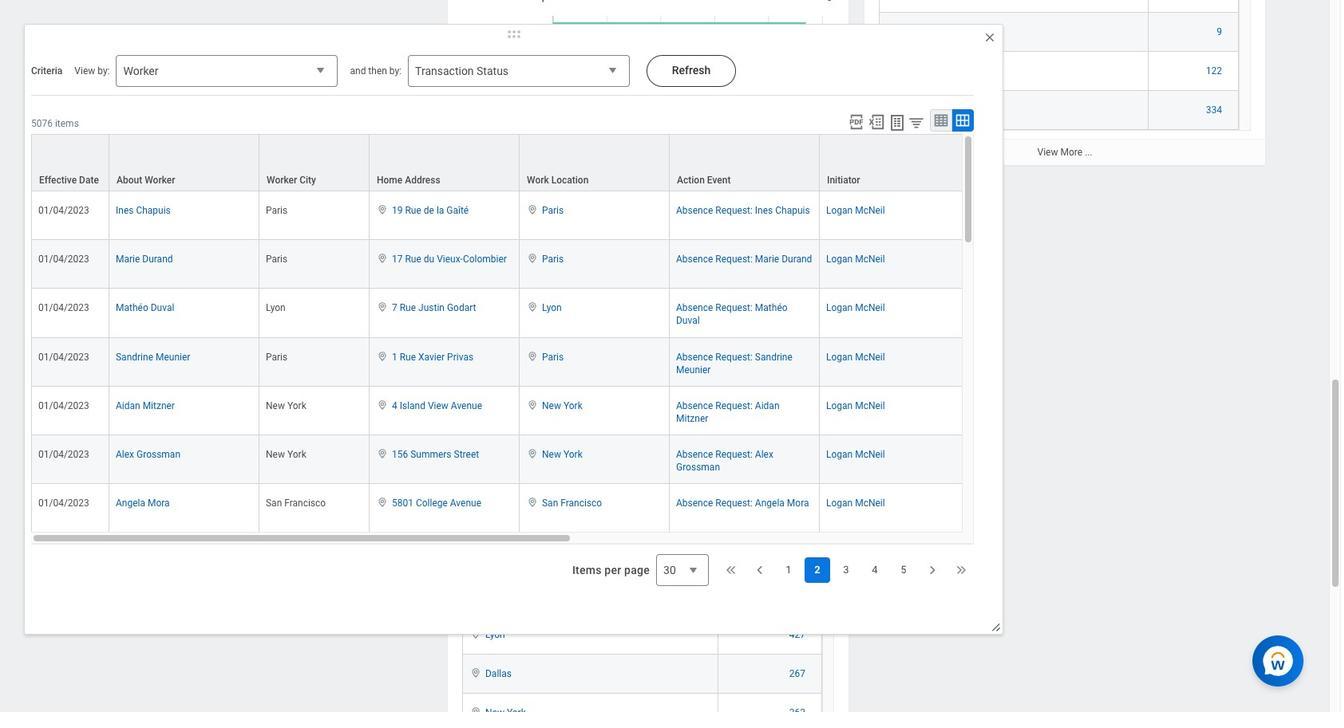 Task type: vqa. For each thing, say whether or not it's contained in the screenshot.
10 Button inside View Open Cases by Case Type Element
no



Task type: describe. For each thing, give the bounding box(es) containing it.
total
[[886, 105, 908, 116]]

duval inside absence request: mathéo duval
[[676, 316, 700, 327]]

action event button
[[670, 135, 819, 191]]

request: for aidan
[[716, 401, 753, 412]]

effective date column header
[[31, 134, 109, 192]]

transaction status
[[415, 65, 509, 77]]

19 rue de la gaîté
[[392, 205, 469, 216]]

angela mora
[[116, 498, 170, 509]]

2 vertical spatial view
[[428, 401, 449, 412]]

01/04/2023 for mathéo duval
[[38, 303, 89, 314]]

mathéo duval
[[116, 303, 174, 314]]

absence request: aidan mitzner link
[[676, 397, 780, 425]]

absence request: sandrine meunier link
[[676, 349, 793, 376]]

rue for 1
[[400, 352, 416, 363]]

logan for absence request: aidan mitzner
[[826, 401, 853, 412]]

absence for absence request: ines chapuis
[[676, 205, 713, 216]]

location for work location
[[551, 175, 589, 186]]

absence request: angela mora
[[676, 498, 809, 509]]

5,076 button
[[509, 382, 536, 395]]

view printable version (pdf) image
[[848, 113, 865, 131]]

mcneil for absence request: ines chapuis
[[855, 205, 885, 216]]

01/04/2023 for ines chapuis
[[38, 205, 89, 216]]

logan for absence request: marie durand
[[826, 254, 853, 265]]

worker right about on the left of page
[[145, 175, 175, 186]]

worker for worker location
[[470, 443, 501, 455]]

666 row
[[462, 538, 822, 578]]

location image for the 7 rue justin godart link
[[376, 302, 389, 313]]

chevron left small image
[[752, 563, 768, 579]]

19 rue de la gaîté link
[[392, 202, 469, 216]]

items
[[572, 565, 602, 577]]

7
[[392, 303, 397, 314]]

san francisco for the top san francisco link
[[485, 474, 545, 485]]

location image for the top san francisco link
[[469, 473, 482, 484]]

logan mcneil for absence request: sandrine meunier
[[826, 352, 885, 363]]

mcneil for absence request: mathéo duval
[[855, 303, 885, 314]]

2 mora from the left
[[787, 498, 809, 509]]

location image for third paris link from the top of the page
[[526, 351, 539, 362]]

work location column header
[[520, 134, 670, 192]]

transaction status button
[[408, 55, 630, 88]]

7 rue justin godart link
[[392, 300, 476, 314]]

absence request: alex grossman
[[676, 449, 774, 473]]

334
[[1206, 105, 1222, 116]]

home
[[377, 175, 403, 186]]

refresh
[[672, 64, 711, 77]]

move modal image
[[498, 25, 530, 44]]

items per page
[[572, 565, 650, 577]]

sandrine meunier link
[[116, 349, 190, 363]]

0 vertical spatial grossman
[[137, 449, 180, 461]]

justin
[[418, 303, 445, 314]]

mcneil for absence request: marie durand
[[855, 254, 885, 265]]

5,076
[[509, 383, 533, 394]]

19
[[392, 205, 403, 216]]

427 button
[[789, 629, 808, 642]]

summers
[[411, 449, 452, 461]]

effective
[[39, 175, 77, 186]]

work
[[527, 175, 549, 186]]

location image for paris link related to colombier
[[526, 253, 539, 264]]

compensation changes element
[[865, 0, 1265, 166]]

duval inside "link"
[[151, 303, 174, 314]]

request: for sandrine
[[716, 352, 753, 363]]

1 rue xavier privas
[[392, 352, 474, 363]]

4 button
[[862, 558, 888, 584]]

0 vertical spatial meunier
[[156, 352, 190, 363]]

work location button
[[520, 135, 669, 191]]

view more ... link
[[865, 139, 1265, 166]]

privas
[[447, 352, 474, 363]]

logan mcneil for absence request: angela mora
[[826, 498, 885, 509]]

logan for absence request: angela mora
[[826, 498, 853, 509]]

marie durand link
[[116, 251, 173, 265]]

request: for angela
[[716, 498, 753, 509]]

island
[[400, 401, 426, 412]]

absence request: sandrine meunier
[[676, 352, 793, 376]]

2 durand from the left
[[782, 254, 812, 265]]

1 aidan from the left
[[116, 401, 140, 412]]

worker for worker city
[[267, 175, 297, 186]]

logan mcneil link for absence request: alex grossman
[[826, 446, 885, 461]]

worker location
[[470, 443, 540, 455]]

worker for worker
[[123, 65, 159, 77]]

more
[[1061, 147, 1083, 158]]

per
[[605, 565, 621, 577]]

row containing dallas
[[462, 656, 822, 695]]

0 vertical spatial mitzner
[[143, 401, 175, 412]]

date
[[79, 175, 99, 186]]

logan mcneil link for absence request: marie durand
[[826, 251, 885, 265]]

row containing effective date
[[31, 134, 1341, 192]]

logan mcneil link for absence request: mathéo duval
[[826, 300, 885, 314]]

absence request: aidan mitzner
[[676, 401, 780, 425]]

939 button
[[789, 473, 808, 486]]

0 vertical spatial avenue
[[451, 401, 482, 412]]

paris link for gaîté
[[542, 202, 564, 216]]

marie durand
[[116, 254, 173, 265]]

off
[[489, 415, 502, 427]]

0 horizontal spatial lyon
[[266, 303, 286, 314]]

0 horizontal spatial francisco
[[284, 498, 326, 509]]

mcneil for absence request: sandrine meunier
[[855, 352, 885, 363]]

9 button
[[1217, 26, 1225, 39]]

01/04/2023 for marie durand
[[38, 254, 89, 265]]

1 durand from the left
[[142, 254, 173, 265]]

4 island view avenue
[[392, 401, 482, 412]]

about worker button
[[109, 135, 259, 191]]

logan for absence request: alex grossman
[[826, 449, 853, 461]]

absence request: ines chapuis
[[676, 205, 810, 216]]

location image for 156 summers street link
[[376, 449, 389, 460]]

initiator button
[[820, 135, 969, 191]]

4 for 4
[[872, 565, 878, 577]]

cell down the items
[[462, 578, 719, 617]]

rue for 17
[[405, 254, 421, 265]]

table image
[[933, 113, 949, 129]]

4 island view avenue link
[[392, 397, 482, 412]]

logan for absence request: mathéo duval
[[826, 303, 853, 314]]

worker city button
[[259, 135, 369, 191]]

request: for ines
[[716, 205, 753, 216]]

dallas link
[[485, 666, 512, 681]]

paris link for colombier
[[542, 251, 564, 265]]

export to excel image
[[868, 113, 885, 131]]

munich list item
[[886, 23, 959, 38]]

college
[[416, 498, 448, 509]]

1 rue xavier privas link
[[392, 349, 474, 363]]

count
[[472, 383, 497, 394]]

1 marie from the left
[[116, 254, 140, 265]]

configure time-off requests image
[[821, 0, 838, 2]]

666 button
[[789, 551, 808, 564]]

chevron 2x left small image
[[723, 563, 739, 579]]

absence for absence request: sandrine meunier
[[676, 352, 713, 363]]

chevron 2x right small image
[[953, 563, 969, 579]]

1 sandrine from the left
[[116, 352, 153, 363]]

close image
[[984, 31, 996, 44]]

aidan mitzner link
[[116, 397, 175, 412]]

home address
[[377, 175, 440, 186]]

mcneil for absence request: alex grossman
[[855, 449, 885, 461]]

and then by:
[[350, 65, 402, 77]]

new york link for 4 island view avenue
[[542, 397, 583, 412]]

page
[[624, 565, 650, 577]]

17 rue du vieux-colombier link
[[392, 251, 507, 265]]

1 vertical spatial san francisco link
[[542, 495, 602, 509]]

01/04/2023 for alex grossman
[[38, 449, 89, 461]]

location image for the bottommost san francisco link
[[526, 497, 539, 509]]

5 button
[[891, 558, 917, 584]]

logan mcneil for absence request: alex grossman
[[826, 449, 885, 461]]

time-
[[462, 415, 489, 427]]

logan mcneil link for absence request: ines chapuis
[[826, 202, 885, 216]]

334 button
[[1206, 104, 1225, 117]]

vieux-
[[437, 254, 463, 265]]

aidan mitzner
[[116, 401, 175, 412]]

01/04/2023 for aidan mitzner
[[38, 401, 89, 412]]

absence request: mathéo duval
[[676, 303, 788, 327]]

view for view more ...
[[1038, 147, 1058, 158]]

ines chapuis
[[116, 205, 171, 216]]

refresh button
[[647, 55, 736, 87]]

156
[[392, 449, 408, 461]]

view for view by:
[[75, 65, 95, 77]]

lyon for lyon link in row
[[485, 630, 505, 641]]

01/04/2023 for sandrine meunier
[[38, 352, 89, 363]]

absence for absence request: alex grossman
[[676, 449, 713, 461]]

effective date
[[39, 175, 99, 186]]

meunier inside absence request: sandrine meunier
[[676, 365, 711, 376]]



Task type: locate. For each thing, give the bounding box(es) containing it.
2 angela from the left
[[755, 498, 785, 509]]

4 mcneil from the top
[[855, 352, 885, 363]]

chevron right small image
[[925, 563, 941, 579]]

0 horizontal spatial durand
[[142, 254, 173, 265]]

location inside row
[[503, 443, 540, 455]]

by: right criteria
[[98, 65, 110, 77]]

de
[[424, 205, 434, 216]]

rue right 7
[[400, 303, 416, 314]]

0 vertical spatial view
[[75, 65, 95, 77]]

2 mcneil from the top
[[855, 254, 885, 265]]

rue for 19
[[405, 205, 421, 216]]

list containing 1
[[776, 558, 917, 584]]

location image left island
[[376, 400, 389, 411]]

4 logan from the top
[[826, 352, 853, 363]]

2 paris link from the top
[[542, 251, 564, 265]]

san francisco
[[485, 474, 545, 485], [266, 498, 326, 509], [542, 498, 602, 509]]

5 mcneil from the top
[[855, 401, 885, 412]]

1 horizontal spatial mora
[[787, 498, 809, 509]]

worker
[[123, 65, 159, 77], [145, 175, 175, 186], [267, 175, 297, 186], [470, 443, 501, 455]]

location image down street
[[469, 473, 482, 484]]

grossman inside absence request: alex grossman
[[676, 462, 720, 473]]

view right island
[[428, 401, 449, 412]]

1 horizontal spatial ines
[[755, 205, 773, 216]]

logan for absence request: sandrine meunier
[[826, 352, 853, 363]]

7 logan mcneil from the top
[[826, 498, 885, 509]]

4 inside button
[[872, 565, 878, 577]]

absence inside absence request: alex grossman
[[676, 449, 713, 461]]

mitzner up absence request: alex grossman link
[[676, 413, 708, 425]]

4 request: from the top
[[716, 352, 753, 363]]

1 horizontal spatial 1
[[786, 565, 792, 577]]

0 horizontal spatial san
[[266, 498, 282, 509]]

5076
[[31, 118, 53, 129]]

mitzner inside absence request: aidan mitzner
[[676, 413, 708, 425]]

01/04/2023 for angela mora
[[38, 498, 89, 509]]

0 horizontal spatial marie
[[116, 254, 140, 265]]

1 horizontal spatial aidan
[[755, 401, 780, 412]]

worker city column header
[[259, 134, 370, 192]]

2 aidan from the left
[[755, 401, 780, 412]]

0 horizontal spatial alex
[[116, 449, 134, 461]]

request: inside absence request: alex grossman
[[716, 449, 753, 461]]

1 vertical spatial avenue
[[450, 498, 481, 509]]

1 ines from the left
[[116, 205, 134, 216]]

location down requests
[[503, 443, 540, 455]]

156 summers street
[[392, 449, 479, 461]]

mathéo down marie durand
[[116, 303, 148, 314]]

request: down 'absence request: marie durand'
[[716, 303, 753, 314]]

1 horizontal spatial lyon link
[[542, 300, 562, 314]]

1 logan mcneil from the top
[[826, 205, 885, 216]]

avenue right college
[[450, 498, 481, 509]]

0 horizontal spatial 4
[[392, 401, 397, 412]]

request:
[[716, 205, 753, 216], [716, 254, 753, 265], [716, 303, 753, 314], [716, 352, 753, 363], [716, 401, 753, 412], [716, 449, 753, 461], [716, 498, 753, 509]]

3 logan mcneil link from the top
[[826, 300, 885, 314]]

worker down time-
[[470, 443, 501, 455]]

7 request: from the top
[[716, 498, 753, 509]]

0 vertical spatial 4
[[392, 401, 397, 412]]

alex grossman
[[116, 449, 180, 461]]

rue left du
[[405, 254, 421, 265]]

san
[[485, 474, 502, 485], [266, 498, 282, 509], [542, 498, 558, 509]]

event
[[707, 175, 731, 186]]

location right work
[[551, 175, 589, 186]]

logan mcneil link for absence request: angela mora
[[826, 495, 885, 509]]

marie up mathéo duval "link"
[[116, 254, 140, 265]]

ines
[[116, 205, 134, 216], [755, 205, 773, 216]]

0 horizontal spatial grossman
[[137, 449, 180, 461]]

list
[[776, 558, 917, 584]]

chapuis inside "link"
[[136, 205, 171, 216]]

xavier
[[418, 352, 445, 363]]

absence request: mathéo duval link
[[676, 300, 788, 327]]

3 absence from the top
[[676, 303, 713, 314]]

worker city
[[267, 175, 316, 186]]

666
[[789, 552, 806, 563]]

absence up absence request: sandrine meunier link
[[676, 303, 713, 314]]

location inside 'column header'
[[551, 175, 589, 186]]

1 vertical spatial duval
[[676, 316, 700, 327]]

dallas
[[485, 669, 512, 681]]

transaction
[[415, 65, 474, 77]]

view
[[75, 65, 95, 77], [1038, 147, 1058, 158], [428, 401, 449, 412]]

expand table image
[[955, 113, 971, 129]]

new york link up requests
[[542, 397, 583, 412]]

6 mcneil from the top
[[855, 449, 885, 461]]

chapuis down about worker
[[136, 205, 171, 216]]

mathéo duval link
[[116, 300, 174, 314]]

grossman up absence request: angela mora link
[[676, 462, 720, 473]]

1 horizontal spatial mathéo
[[755, 303, 788, 314]]

5 logan from the top
[[826, 401, 853, 412]]

1 angela from the left
[[116, 498, 145, 509]]

1 horizontal spatial marie
[[755, 254, 779, 265]]

absence for absence request: aidan mitzner
[[676, 401, 713, 412]]

cell
[[879, 0, 1149, 13], [1149, 0, 1239, 13], [719, 499, 822, 538], [462, 578, 719, 617], [719, 578, 822, 617]]

cell up close icon
[[879, 0, 1149, 13]]

export to worksheets image
[[888, 113, 907, 133]]

427
[[789, 630, 806, 641]]

1 left xavier
[[392, 352, 397, 363]]

request: down absence request: alex grossman at the right
[[716, 498, 753, 509]]

status
[[477, 65, 509, 77]]

0 horizontal spatial sandrine
[[116, 352, 153, 363]]

1 new york link from the top
[[542, 397, 583, 412]]

0 horizontal spatial aidan
[[116, 401, 140, 412]]

2 logan mcneil link from the top
[[826, 251, 885, 265]]

2 request: from the top
[[716, 254, 753, 265]]

2 chapuis from the left
[[775, 205, 810, 216]]

mathéo down 'absence request: marie durand'
[[755, 303, 788, 314]]

...
[[1085, 147, 1093, 158]]

view left the more
[[1038, 147, 1058, 158]]

alex grossman link
[[116, 446, 180, 461]]

location image for 17 rue du vieux-colombier link
[[376, 253, 389, 264]]

absence up absence request: mathéo duval link
[[676, 254, 713, 265]]

1 01/04/2023 from the top
[[38, 205, 89, 216]]

2 vertical spatial paris link
[[542, 349, 564, 363]]

total element
[[886, 102, 908, 116]]

5 01/04/2023 from the top
[[38, 401, 89, 412]]

2 horizontal spatial francisco
[[561, 498, 602, 509]]

row
[[879, 0, 1239, 13], [879, 91, 1239, 130], [31, 134, 1341, 192], [31, 192, 1341, 241], [31, 241, 1341, 289], [31, 289, 1341, 338], [31, 338, 1341, 387], [31, 387, 1341, 436], [31, 436, 1341, 485], [462, 460, 822, 499], [31, 485, 1341, 533], [462, 499, 822, 538], [462, 578, 822, 617], [462, 617, 822, 656], [462, 656, 822, 695], [462, 695, 822, 713]]

logan for absence request: ines chapuis
[[826, 205, 853, 216]]

3 logan mcneil from the top
[[826, 303, 885, 314]]

6 absence from the top
[[676, 449, 713, 461]]

absence down absence request: aidan mitzner
[[676, 449, 713, 461]]

san for the bottommost san francisco link
[[542, 498, 558, 509]]

san inside row
[[485, 474, 502, 485]]

location image inside row
[[469, 473, 482, 484]]

1 request: from the top
[[716, 205, 753, 216]]

1 horizontal spatial alex
[[755, 449, 774, 461]]

absence down action
[[676, 205, 713, 216]]

rue for 7
[[400, 303, 416, 314]]

mathéo inside absence request: mathéo duval
[[755, 303, 788, 314]]

0 vertical spatial 1
[[392, 352, 397, 363]]

2 ines from the left
[[755, 205, 773, 216]]

0 horizontal spatial duval
[[151, 303, 174, 314]]

2 horizontal spatial view
[[1038, 147, 1058, 158]]

san francisco inside row
[[485, 474, 545, 485]]

0 vertical spatial new york link
[[542, 397, 583, 412]]

absence request: alex grossman link
[[676, 446, 774, 473]]

5 request: from the top
[[716, 401, 753, 412]]

7 01/04/2023 from the top
[[38, 498, 89, 509]]

absence request: angela mora link
[[676, 495, 809, 509]]

267
[[789, 669, 806, 681]]

0 vertical spatial duval
[[151, 303, 174, 314]]

absence request: marie durand
[[676, 254, 812, 265]]

location image for 1 rue xavier privas link
[[376, 351, 389, 362]]

address
[[405, 175, 440, 186]]

4 left 5 at the bottom of page
[[872, 565, 878, 577]]

worker right view by:
[[123, 65, 159, 77]]

logan
[[826, 205, 853, 216], [826, 254, 853, 265], [826, 303, 853, 314], [826, 352, 853, 363], [826, 401, 853, 412], [826, 449, 853, 461], [826, 498, 853, 509]]

6 logan mcneil from the top
[[826, 449, 885, 461]]

absence for absence request: marie durand
[[676, 254, 713, 265]]

durand up mathéo duval "link"
[[142, 254, 173, 265]]

duval up absence request: sandrine meunier link
[[676, 316, 700, 327]]

about worker
[[117, 175, 175, 186]]

location image
[[526, 204, 539, 216], [526, 302, 539, 313], [526, 400, 539, 411], [526, 449, 539, 460], [376, 497, 389, 509], [469, 629, 482, 641], [469, 669, 482, 680], [469, 708, 482, 713]]

by: right the then
[[389, 65, 402, 77]]

requests
[[505, 415, 549, 427]]

absence for absence request: mathéo duval
[[676, 303, 713, 314]]

1 vertical spatial paris link
[[542, 251, 564, 265]]

3 paris link from the top
[[542, 349, 564, 363]]

meunier up the aidan mitzner link
[[156, 352, 190, 363]]

gaîté
[[447, 205, 469, 216]]

1 vertical spatial 4
[[872, 565, 878, 577]]

2 new york link from the top
[[542, 446, 583, 461]]

4 left island
[[392, 401, 397, 412]]

about worker column header
[[109, 134, 259, 192]]

location image down worker location
[[526, 497, 539, 509]]

mcneil for absence request: angela mora
[[855, 498, 885, 509]]

1 button
[[776, 558, 802, 584]]

location image up 5,076 dropdown button on the bottom left
[[526, 351, 539, 362]]

avenue
[[451, 401, 482, 412], [450, 498, 481, 509]]

0 horizontal spatial 1
[[392, 352, 397, 363]]

5 absence from the top
[[676, 401, 713, 412]]

grossman up angela mora link
[[137, 449, 180, 461]]

alex up angela mora link
[[116, 449, 134, 461]]

mitzner
[[143, 401, 175, 412], [676, 413, 708, 425]]

sandrine up the aidan mitzner link
[[116, 352, 153, 363]]

122 row
[[879, 52, 1239, 91]]

request: down absence request: sandrine meunier
[[716, 401, 753, 412]]

logan mcneil for absence request: mathéo duval
[[826, 303, 885, 314]]

view by:
[[75, 65, 110, 77]]

ines inside "link"
[[116, 205, 134, 216]]

6 logan from the top
[[826, 449, 853, 461]]

absence down absence request: sandrine meunier
[[676, 401, 713, 412]]

1 horizontal spatial san
[[485, 474, 502, 485]]

0 vertical spatial paris link
[[542, 202, 564, 216]]

alex inside absence request: alex grossman
[[755, 449, 774, 461]]

sandrine meunier
[[116, 352, 190, 363]]

row containing san francisco
[[462, 460, 822, 499]]

san francisco for the bottommost san francisco link
[[542, 498, 602, 509]]

2 horizontal spatial lyon
[[542, 303, 562, 314]]

mcneil for absence request: aidan mitzner
[[855, 401, 885, 412]]

122
[[1206, 66, 1222, 77]]

lyon inside row
[[485, 630, 505, 641]]

location image left 17
[[376, 253, 389, 264]]

request: down absence request: ines chapuis
[[716, 254, 753, 265]]

7 logan from the top
[[826, 498, 853, 509]]

4
[[392, 401, 397, 412], [872, 565, 878, 577]]

request: inside absence request: sandrine meunier
[[716, 352, 753, 363]]

aidan inside absence request: aidan mitzner
[[755, 401, 780, 412]]

0 vertical spatial location
[[551, 175, 589, 186]]

request: inside absence request: aidan mitzner
[[716, 401, 753, 412]]

1 vertical spatial new york link
[[542, 446, 583, 461]]

7 mcneil from the top
[[855, 498, 885, 509]]

5 logan mcneil link from the top
[[826, 397, 885, 412]]

duval
[[151, 303, 174, 314], [676, 316, 700, 327]]

1 horizontal spatial mitzner
[[676, 413, 708, 425]]

1 mora from the left
[[148, 498, 170, 509]]

1 vertical spatial 1
[[786, 565, 792, 577]]

0 horizontal spatial location
[[503, 443, 540, 455]]

2 horizontal spatial san
[[542, 498, 558, 509]]

1 mcneil from the top
[[855, 205, 885, 216]]

absence for absence request: angela mora
[[676, 498, 713, 509]]

marie
[[116, 254, 140, 265], [755, 254, 779, 265]]

122 button
[[1206, 65, 1225, 78]]

ines up absence request: marie durand link at the top right of page
[[755, 205, 773, 216]]

rue left de
[[405, 205, 421, 216]]

sandrine
[[116, 352, 153, 363], [755, 352, 793, 363]]

francisco
[[504, 474, 545, 485], [284, 498, 326, 509], [561, 498, 602, 509]]

1 logan from the top
[[826, 205, 853, 216]]

paris link right colombier at the top
[[542, 251, 564, 265]]

request: inside absence request: mathéo duval
[[716, 303, 753, 314]]

logan mcneil for absence request: aidan mitzner
[[826, 401, 885, 412]]

0 vertical spatial lyon link
[[542, 300, 562, 314]]

worker left city
[[267, 175, 297, 186]]

3 request: from the top
[[716, 303, 753, 314]]

location image for "4 island view avenue" link
[[376, 400, 389, 411]]

aidan down absence request: sandrine meunier
[[755, 401, 780, 412]]

0 vertical spatial san francisco link
[[485, 471, 545, 485]]

absence
[[676, 205, 713, 216], [676, 254, 713, 265], [676, 303, 713, 314], [676, 352, 713, 363], [676, 401, 713, 412], [676, 449, 713, 461], [676, 498, 713, 509]]

1 vertical spatial view
[[1038, 147, 1058, 158]]

0 horizontal spatial angela
[[116, 498, 145, 509]]

action event column header
[[670, 134, 820, 192]]

939
[[789, 474, 806, 485]]

location for worker location
[[503, 443, 540, 455]]

mitzner up alex grossman link
[[143, 401, 175, 412]]

17
[[392, 254, 403, 265]]

0 horizontal spatial ines
[[116, 205, 134, 216]]

cell up 427
[[719, 578, 822, 617]]

home address column header
[[370, 134, 520, 192]]

1 logan mcneil link from the top
[[826, 202, 885, 216]]

logan mcneil for absence request: marie durand
[[826, 254, 885, 265]]

marie down absence request: ines chapuis
[[755, 254, 779, 265]]

4 for 4 island view avenue
[[392, 401, 397, 412]]

7 logan mcneil link from the top
[[826, 495, 885, 509]]

156 summers street link
[[392, 446, 479, 461]]

ines down about on the left of page
[[116, 205, 134, 216]]

location image right colombier at the top
[[526, 253, 539, 264]]

new york link for 156 summers street
[[542, 446, 583, 461]]

1 vertical spatial grossman
[[676, 462, 720, 473]]

duval up sandrine meunier link
[[151, 303, 174, 314]]

2 logan mcneil from the top
[[826, 254, 885, 265]]

17 rue du vieux-colombier
[[392, 254, 507, 265]]

1 horizontal spatial grossman
[[676, 462, 720, 473]]

meunier
[[156, 352, 190, 363], [676, 365, 711, 376]]

9 row
[[879, 13, 1239, 52]]

aidan
[[116, 401, 140, 412], [755, 401, 780, 412]]

2 by: from the left
[[389, 65, 402, 77]]

aidan up alex grossman link
[[116, 401, 140, 412]]

location image
[[376, 204, 389, 216], [376, 253, 389, 264], [526, 253, 539, 264], [376, 302, 389, 313], [376, 351, 389, 362], [526, 351, 539, 362], [376, 400, 389, 411], [376, 449, 389, 460], [469, 473, 482, 484], [526, 497, 539, 509]]

select to filter grid data image
[[908, 114, 925, 131]]

4 logan mcneil from the top
[[826, 352, 885, 363]]

1 vertical spatial mitzner
[[676, 413, 708, 425]]

rue left xavier
[[400, 352, 416, 363]]

home address button
[[370, 135, 519, 191]]

3 logan from the top
[[826, 303, 853, 314]]

cell up 666
[[719, 499, 822, 538]]

1 paris link from the top
[[542, 202, 564, 216]]

1 for 1
[[786, 565, 792, 577]]

0 horizontal spatial mitzner
[[143, 401, 175, 412]]

3 mcneil from the top
[[855, 303, 885, 314]]

3 01/04/2023 from the top
[[38, 303, 89, 314]]

avenue up time-
[[451, 401, 482, 412]]

location image for the 19 rue de la gaîté link at the top left of page
[[376, 204, 389, 216]]

about
[[117, 175, 142, 186]]

then
[[368, 65, 387, 77]]

san francisco link down worker location popup button
[[542, 495, 602, 509]]

0 horizontal spatial chapuis
[[136, 205, 171, 216]]

1 vertical spatial location
[[503, 443, 540, 455]]

logan mcneil link for absence request: aidan mitzner
[[826, 397, 885, 412]]

chapuis down action event column header
[[775, 205, 810, 216]]

criteria
[[31, 65, 63, 77]]

alex up absence request: angela mora link
[[755, 449, 774, 461]]

1 horizontal spatial 4
[[872, 565, 878, 577]]

worker location button
[[463, 429, 718, 459]]

request: down absence request: aidan mitzner
[[716, 449, 753, 461]]

lyon
[[266, 303, 286, 314], [542, 303, 562, 314], [485, 630, 505, 641]]

2 logan from the top
[[826, 254, 853, 265]]

0 horizontal spatial lyon link
[[485, 627, 505, 641]]

1 down 666
[[786, 565, 792, 577]]

work location
[[527, 175, 589, 186]]

lyon link inside row
[[485, 627, 505, 641]]

1 horizontal spatial lyon
[[485, 630, 505, 641]]

2 mathéo from the left
[[755, 303, 788, 314]]

absence inside absence request: mathéo duval
[[676, 303, 713, 314]]

6 request: from the top
[[716, 449, 753, 461]]

logan mcneil for absence request: ines chapuis
[[826, 205, 885, 216]]

view more ...
[[1038, 147, 1093, 158]]

0 horizontal spatial mathéo
[[116, 303, 148, 314]]

mora down alex grossman
[[148, 498, 170, 509]]

view right criteria
[[75, 65, 95, 77]]

0 horizontal spatial view
[[75, 65, 95, 77]]

0 horizontal spatial by:
[[98, 65, 110, 77]]

1
[[392, 352, 397, 363], [786, 565, 792, 577]]

request: down event
[[716, 205, 753, 216]]

san francisco link down worker location
[[485, 471, 545, 485]]

6 01/04/2023 from the top
[[38, 449, 89, 461]]

angela mora link
[[116, 495, 170, 509]]

request: down absence request: mathéo duval
[[716, 352, 753, 363]]

view inside compensation changes element
[[1038, 147, 1058, 158]]

resize modal image
[[991, 623, 1003, 635]]

267 button
[[789, 669, 808, 681]]

1 vertical spatial lyon link
[[485, 627, 505, 641]]

2 marie from the left
[[755, 254, 779, 265]]

2 alex from the left
[[755, 449, 774, 461]]

1 horizontal spatial angela
[[755, 498, 785, 509]]

5 logan mcneil from the top
[[826, 401, 885, 412]]

meunier up absence request: aidan mitzner link
[[676, 365, 711, 376]]

2 sandrine from the left
[[755, 352, 793, 363]]

sandrine down absence request: mathéo duval
[[755, 352, 793, 363]]

1 alex from the left
[[116, 449, 134, 461]]

row containing lyon
[[462, 617, 822, 656]]

absence down absence request: mathéo duval
[[676, 352, 713, 363]]

items per page element
[[570, 545, 709, 596]]

angela
[[116, 498, 145, 509], [755, 498, 785, 509]]

absence inside absence request: sandrine meunier
[[676, 352, 713, 363]]

toolbar
[[843, 109, 974, 134]]

1 horizontal spatial chapuis
[[775, 205, 810, 216]]

worker button
[[116, 55, 338, 88]]

5801 college avenue
[[392, 498, 481, 509]]

1 horizontal spatial by:
[[389, 65, 402, 77]]

4 logan mcneil link from the top
[[826, 349, 885, 363]]

mora
[[148, 498, 170, 509], [787, 498, 809, 509]]

1 horizontal spatial location
[[551, 175, 589, 186]]

1 horizontal spatial francisco
[[504, 474, 545, 485]]

1 horizontal spatial duval
[[676, 316, 700, 327]]

1 absence from the top
[[676, 205, 713, 216]]

la
[[437, 205, 444, 216]]

location image left 19
[[376, 204, 389, 216]]

1 horizontal spatial sandrine
[[755, 352, 793, 363]]

1 horizontal spatial meunier
[[676, 365, 711, 376]]

1 by: from the left
[[98, 65, 110, 77]]

logan mcneil link for absence request: sandrine meunier
[[826, 349, 885, 363]]

cell up 9
[[1149, 0, 1239, 13]]

7 absence from the top
[[676, 498, 713, 509]]

6 logan mcneil link from the top
[[826, 446, 885, 461]]

row containing total
[[879, 91, 1239, 130]]

lyon for lyon link to the right
[[542, 303, 562, 314]]

street
[[454, 449, 479, 461]]

2 01/04/2023 from the top
[[38, 254, 89, 265]]

1 horizontal spatial durand
[[782, 254, 812, 265]]

initiator
[[827, 175, 860, 186]]

request: for marie
[[716, 254, 753, 265]]

1 chapuis from the left
[[136, 205, 171, 216]]

items selected list
[[886, 23, 959, 38]]

mora down 939 button
[[787, 498, 809, 509]]

0 horizontal spatial meunier
[[156, 352, 190, 363]]

9
[[1217, 27, 1222, 38]]

new york link down requests
[[542, 446, 583, 461]]

san for the top san francisco link
[[485, 474, 502, 485]]

1 vertical spatial meunier
[[676, 365, 711, 376]]

1 horizontal spatial view
[[428, 401, 449, 412]]

3
[[843, 565, 849, 577]]

2 absence from the top
[[676, 254, 713, 265]]

0 horizontal spatial mora
[[148, 498, 170, 509]]

mcneil
[[855, 205, 885, 216], [855, 254, 885, 265], [855, 303, 885, 314], [855, 352, 885, 363], [855, 401, 885, 412], [855, 449, 885, 461], [855, 498, 885, 509]]

sandrine inside absence request: sandrine meunier
[[755, 352, 793, 363]]

durand down absence request: ines chapuis
[[782, 254, 812, 265]]

paris link up requests
[[542, 349, 564, 363]]

worker location row
[[462, 428, 822, 460]]

4 01/04/2023 from the top
[[38, 352, 89, 363]]

4 absence from the top
[[676, 352, 713, 363]]

absence inside absence request: aidan mitzner
[[676, 401, 713, 412]]

absence down absence request: alex grossman at the right
[[676, 498, 713, 509]]

location image left xavier
[[376, 351, 389, 362]]

paris link down work location
[[542, 202, 564, 216]]

mathéo inside "link"
[[116, 303, 148, 314]]

1 mathéo from the left
[[116, 303, 148, 314]]

location image left 7
[[376, 302, 389, 313]]

request: for alex
[[716, 449, 753, 461]]

location image left 156
[[376, 449, 389, 460]]

request: for mathéo
[[716, 303, 753, 314]]

1 inside button
[[786, 565, 792, 577]]

1 for 1 rue xavier privas
[[392, 352, 397, 363]]



